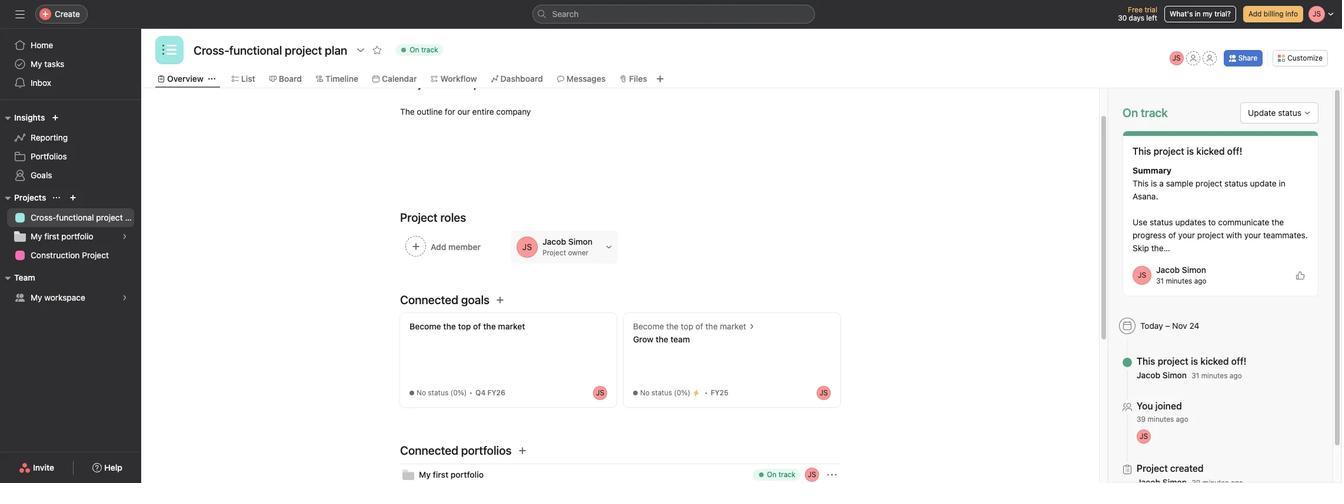 Task type: vqa. For each thing, say whether or not it's contained in the screenshot.
New project or portfolio image
yes



Task type: describe. For each thing, give the bounding box(es) containing it.
progress
[[1133, 230, 1166, 240]]

project inside this is a sample project status update in asana.
[[1196, 178, 1222, 188]]

add member
[[431, 242, 481, 252]]

create
[[55, 9, 80, 19]]

minutes for joined
[[1148, 415, 1174, 424]]

owner
[[568, 248, 588, 257]]

to
[[1208, 217, 1216, 227]]

what's in my trial? button
[[1164, 6, 1236, 22]]

jacob simon
[[542, 237, 593, 247]]

this is a sample project status update in asana.
[[1133, 178, 1288, 201]]

add member button
[[400, 231, 507, 264]]

30
[[1118, 14, 1127, 22]]

communicate
[[1218, 217, 1269, 227]]

my down connected portfolios
[[419, 470, 431, 480]]

the
[[400, 106, 415, 116]]

help button
[[85, 457, 130, 478]]

files link
[[620, 72, 647, 85]]

status inside 'use status updates to communicate the progress of your project with your teammates. skip the…'
[[1150, 217, 1173, 227]]

jacob inside this project is kicked off! jacob simon 31 minutes ago
[[1137, 370, 1160, 380]]

outline
[[417, 106, 443, 116]]

on track
[[1123, 106, 1168, 119]]

project for jacob simon project owner
[[542, 248, 566, 257]]

is for kicked off!
[[1187, 146, 1194, 157]]

fy26
[[488, 388, 505, 397]]

you joined 39 minutes ago
[[1137, 401, 1188, 424]]

1 market from the left
[[498, 321, 525, 331]]

2 become the top of the market from the left
[[633, 321, 746, 331]]

calendar
[[382, 74, 417, 84]]

help
[[104, 462, 122, 472]]

overview
[[167, 74, 203, 84]]

left
[[1146, 14, 1157, 22]]

customize button
[[1273, 50, 1328, 66]]

tab actions image
[[208, 75, 215, 82]]

hide sidebar image
[[15, 9, 25, 19]]

kicked
[[1200, 356, 1229, 367]]

on track inside on track dropdown button
[[410, 45, 438, 54]]

my workspace link
[[7, 288, 134, 307]]

team
[[670, 334, 690, 344]]

1 vertical spatial my first portfolio
[[419, 470, 484, 480]]

project inside 'cross-functional project plan' link
[[96, 212, 123, 222]]

1 horizontal spatial on track
[[767, 470, 795, 479]]

invite
[[33, 462, 54, 472]]

joined
[[1155, 401, 1182, 411]]

project up summary
[[1154, 146, 1184, 157]]

reporting link
[[7, 128, 134, 147]]

workspace
[[44, 292, 85, 302]]

team
[[14, 272, 35, 282]]

fy25
[[711, 388, 728, 397]]

status inside update status dropdown button
[[1278, 108, 1301, 118]]

dashboard link
[[491, 72, 543, 85]]

free trial 30 days left
[[1118, 5, 1157, 22]]

functional
[[56, 212, 94, 222]]

on inside dropdown button
[[410, 45, 419, 54]]

the outline for our entire company
[[400, 106, 531, 116]]

project inside 'use status updates to communicate the progress of your project with your teammates. skip the…'
[[1197, 230, 1224, 240]]

today
[[1140, 321, 1163, 331]]

what's in my trial?
[[1170, 9, 1231, 18]]

the…
[[1151, 243, 1170, 253]]

update status button
[[1240, 102, 1319, 124]]

jacob simon 31 minutes ago
[[1156, 265, 1207, 285]]

days
[[1129, 14, 1144, 22]]

add to portfolio image
[[517, 446, 527, 455]]

search list box
[[532, 5, 815, 24]]

1 horizontal spatial first
[[433, 470, 448, 480]]

q4 fy26 button
[[473, 387, 520, 399]]

see details, my workspace image
[[121, 294, 128, 301]]

what's
[[1170, 9, 1193, 18]]

this project is kicked off!
[[1133, 146, 1242, 157]]

you joined button
[[1137, 400, 1188, 412]]

on track button
[[390, 42, 448, 58]]

2 no status (0%) from the left
[[640, 388, 690, 397]]

insights button
[[0, 111, 45, 125]]

2 market from the left
[[720, 321, 746, 331]]

share
[[1238, 54, 1258, 62]]

projects button
[[0, 191, 46, 205]]

status down grow the team on the bottom
[[652, 388, 672, 397]]

31 inside this project is kicked off! jacob simon 31 minutes ago
[[1192, 371, 1199, 380]]

ago for joined
[[1176, 415, 1188, 424]]

overview link
[[158, 72, 203, 85]]

• for • q4 fy26
[[469, 388, 473, 397]]

minutes inside this project is kicked off! jacob simon 31 minutes ago
[[1201, 371, 1228, 380]]

search
[[552, 9, 579, 19]]

customize
[[1288, 54, 1323, 62]]

with
[[1226, 230, 1242, 240]]

in inside what's in my trial? button
[[1195, 9, 1201, 18]]

billing
[[1264, 9, 1284, 18]]

use status updates to communicate the progress of your project with your teammates. skip the…
[[1133, 217, 1310, 253]]

24
[[1189, 321, 1199, 331]]

asana.
[[1133, 191, 1158, 201]]

home link
[[7, 36, 134, 55]]

calendar link
[[372, 72, 417, 85]]

construction project link
[[7, 246, 134, 265]]

share button
[[1224, 50, 1263, 66]]

create button
[[35, 5, 88, 24]]

invite button
[[11, 457, 62, 478]]

plan
[[125, 212, 141, 222]]

is inside this is a sample project status update in asana.
[[1151, 178, 1157, 188]]

messages
[[566, 74, 606, 84]]

insights
[[14, 112, 45, 122]]

cross-
[[31, 212, 56, 222]]

my workspace
[[31, 292, 85, 302]]

insights element
[[0, 107, 141, 187]]

1 (0%) from the left
[[450, 388, 467, 397]]

my for my first portfolio link
[[31, 231, 42, 241]]

this project is kicked off! jacob simon 31 minutes ago
[[1137, 356, 1247, 380]]

add billing info button
[[1243, 6, 1303, 22]]

latest status update element
[[1123, 131, 1319, 297]]

this for this project is kicked off!
[[1133, 146, 1151, 157]]

files
[[629, 74, 647, 84]]

simon inside this project is kicked off! jacob simon 31 minutes ago
[[1163, 370, 1187, 380]]

• fy25
[[705, 388, 728, 397]]

construction project
[[31, 250, 109, 260]]

my tasks
[[31, 59, 64, 69]]



Task type: locate. For each thing, give the bounding box(es) containing it.
my inside global element
[[31, 59, 42, 69]]

track
[[421, 45, 438, 54], [779, 470, 795, 479]]

1 horizontal spatial market
[[720, 321, 746, 331]]

dashboard
[[500, 74, 543, 84]]

first inside projects element
[[44, 231, 59, 241]]

this inside this is a sample project status update in asana.
[[1133, 178, 1149, 188]]

is left kicked off!
[[1187, 146, 1194, 157]]

timeline
[[325, 74, 358, 84]]

you
[[1137, 401, 1153, 411]]

1 no status (0%) from the left
[[417, 388, 467, 397]]

0 vertical spatial first
[[44, 231, 59, 241]]

in right update
[[1279, 178, 1286, 188]]

cross-functional project plan
[[31, 212, 141, 222]]

market
[[498, 321, 525, 331], [720, 321, 746, 331]]

my for my tasks link
[[31, 59, 42, 69]]

None text field
[[191, 39, 350, 61]]

trial
[[1145, 5, 1157, 14]]

0 vertical spatial jacob
[[1156, 265, 1180, 275]]

become the top of the market down connected goals
[[410, 321, 525, 331]]

my tasks link
[[7, 55, 134, 74]]

project created
[[1137, 463, 1204, 474]]

ago inside you joined 39 minutes ago
[[1176, 415, 1188, 424]]

1 horizontal spatial become the top of the market
[[633, 321, 746, 331]]

(0%) left q4
[[450, 388, 467, 397]]

project down jacob simon
[[542, 248, 566, 257]]

kicked off!
[[1196, 146, 1242, 157]]

1 • from the left
[[469, 388, 473, 397]]

in inside this is a sample project status update in asana.
[[1279, 178, 1286, 188]]

on track up the calendar
[[410, 45, 438, 54]]

goals
[[31, 170, 52, 180]]

2 horizontal spatial ago
[[1230, 371, 1242, 380]]

0 horizontal spatial track
[[421, 45, 438, 54]]

1 vertical spatial first
[[433, 470, 448, 480]]

1 become the top of the market from the left
[[410, 321, 525, 331]]

show options image
[[356, 45, 366, 55]]

is left the a
[[1151, 178, 1157, 188]]

(0%) left • fy25
[[674, 388, 690, 397]]

0 horizontal spatial first
[[44, 231, 59, 241]]

0 vertical spatial jacob simon link
[[1156, 265, 1206, 275]]

new project or portfolio image
[[70, 194, 77, 201]]

1 vertical spatial on
[[767, 470, 777, 479]]

0 horizontal spatial market
[[498, 321, 525, 331]]

status inside this is a sample project status update in asana.
[[1224, 178, 1248, 188]]

1 vertical spatial on track
[[767, 470, 795, 479]]

1 horizontal spatial track
[[779, 470, 795, 479]]

1 become from the left
[[410, 321, 441, 331]]

jacob simon link inside the latest status update element
[[1156, 265, 1206, 275]]

project down to on the right
[[1197, 230, 1224, 240]]

first
[[44, 231, 59, 241], [433, 470, 448, 480]]

update status
[[1248, 108, 1301, 118]]

0 horizontal spatial project
[[82, 250, 109, 260]]

ago inside jacob simon 31 minutes ago
[[1194, 277, 1207, 285]]

trial?
[[1215, 9, 1231, 18]]

2 top from the left
[[681, 321, 693, 331]]

is inside this project is kicked off! jacob simon 31 minutes ago
[[1191, 356, 1198, 367]]

ago for simon
[[1194, 277, 1207, 285]]

no status (0%) left q4
[[417, 388, 467, 397]]

add
[[1249, 9, 1262, 18]]

your down updates
[[1178, 230, 1195, 240]]

today – nov 24
[[1140, 321, 1199, 331]]

projects
[[14, 192, 46, 202]]

top up team
[[681, 321, 693, 331]]

• left q4
[[469, 388, 473, 397]]

teams element
[[0, 267, 141, 309]]

search button
[[532, 5, 815, 24]]

jacob simon link up you joined button on the right bottom of page
[[1137, 370, 1187, 380]]

1 horizontal spatial •
[[705, 388, 708, 397]]

0 vertical spatial on track
[[410, 45, 438, 54]]

simon inside jacob simon 31 minutes ago
[[1182, 265, 1206, 275]]

1 no from the left
[[417, 388, 426, 397]]

1 horizontal spatial become
[[633, 321, 664, 331]]

simon down 'use status updates to communicate the progress of your project with your teammates. skip the…' at the right
[[1182, 265, 1206, 275]]

1 vertical spatial is
[[1151, 178, 1157, 188]]

your down communicate
[[1244, 230, 1261, 240]]

0 horizontal spatial in
[[1195, 9, 1201, 18]]

my first portfolio link
[[7, 227, 134, 246]]

on
[[410, 45, 419, 54], [767, 470, 777, 479]]

1 horizontal spatial project
[[542, 248, 566, 257]]

status left update
[[1224, 178, 1248, 188]]

2 your from the left
[[1244, 230, 1261, 240]]

1 top from the left
[[458, 321, 471, 331]]

become up grow
[[633, 321, 664, 331]]

0 horizontal spatial on
[[410, 45, 419, 54]]

my down team
[[31, 292, 42, 302]]

0 horizontal spatial ago
[[1176, 415, 1188, 424]]

project down my first portfolio link
[[82, 250, 109, 260]]

jacob simon link down the…
[[1156, 265, 1206, 275]]

1 horizontal spatial no
[[640, 388, 650, 397]]

2 • from the left
[[705, 388, 708, 397]]

project for construction project
[[82, 250, 109, 260]]

updates
[[1175, 217, 1206, 227]]

my first portfolio inside projects element
[[31, 231, 93, 241]]

become the top of the market
[[410, 321, 525, 331], [633, 321, 746, 331]]

0 likes. click to like this task image
[[1296, 271, 1305, 280]]

goals link
[[7, 166, 134, 185]]

1 horizontal spatial no status (0%)
[[640, 388, 690, 397]]

1 horizontal spatial top
[[681, 321, 693, 331]]

0 horizontal spatial of
[[473, 321, 481, 331]]

1 horizontal spatial of
[[696, 321, 703, 331]]

0 horizontal spatial •
[[469, 388, 473, 397]]

1 horizontal spatial your
[[1244, 230, 1261, 240]]

ago down the joined
[[1176, 415, 1188, 424]]

update
[[1250, 178, 1277, 188]]

projects element
[[0, 187, 141, 267]]

0 vertical spatial simon
[[1182, 265, 1206, 275]]

entire
[[472, 106, 494, 116]]

0 vertical spatial ago
[[1194, 277, 1207, 285]]

js inside the latest status update element
[[1138, 271, 1146, 279]]

this project is kicked off! button
[[1137, 355, 1247, 367]]

construction
[[31, 250, 80, 260]]

project left the plan
[[96, 212, 123, 222]]

my left tasks
[[31, 59, 42, 69]]

0 horizontal spatial my first portfolio
[[31, 231, 93, 241]]

in
[[1195, 9, 1201, 18], [1279, 178, 1286, 188]]

add goal image
[[496, 295, 505, 305]]

0 horizontal spatial no
[[417, 388, 426, 397]]

is left kicked
[[1191, 356, 1198, 367]]

become the top of the market link
[[633, 320, 746, 333]]

become
[[410, 321, 441, 331], [633, 321, 664, 331]]

2 vertical spatial is
[[1191, 356, 1198, 367]]

fy25 button
[[708, 387, 743, 399]]

become the top of the market up team
[[633, 321, 746, 331]]

inbox
[[31, 78, 51, 88]]

tasks
[[44, 59, 64, 69]]

home
[[31, 40, 53, 50]]

1 vertical spatial simon
[[1163, 370, 1187, 380]]

js button left actions image
[[805, 468, 819, 482]]

31 down this project is kicked off! button
[[1192, 371, 1199, 380]]

this
[[1133, 146, 1151, 157], [1133, 178, 1149, 188], [1137, 356, 1155, 367]]

of inside 'use status updates to communicate the progress of your project with your teammates. skip the…'
[[1168, 230, 1176, 240]]

0 vertical spatial portfolio
[[61, 231, 93, 241]]

free
[[1128, 5, 1143, 14]]

2 horizontal spatial of
[[1168, 230, 1176, 240]]

1 horizontal spatial ago
[[1194, 277, 1207, 285]]

0 vertical spatial my first portfolio
[[31, 231, 93, 241]]

messages link
[[557, 72, 606, 85]]

jacob simon project owner
[[542, 237, 593, 257]]

31 inside jacob simon 31 minutes ago
[[1156, 277, 1164, 285]]

0 vertical spatial on
[[410, 45, 419, 54]]

my first portfolio down connected portfolios
[[419, 470, 484, 480]]

off!
[[1231, 356, 1247, 367]]

js button down what's
[[1170, 51, 1184, 65]]

on track left actions image
[[767, 470, 795, 479]]

actions image
[[827, 470, 837, 480]]

skip
[[1133, 243, 1149, 253]]

0 horizontal spatial your
[[1178, 230, 1195, 240]]

2 (0%) from the left
[[674, 388, 690, 397]]

1 vertical spatial js button
[[805, 468, 819, 482]]

1 horizontal spatial js button
[[1170, 51, 1184, 65]]

add tab image
[[655, 74, 665, 84]]

1 vertical spatial 31
[[1192, 371, 1199, 380]]

0 vertical spatial minutes
[[1166, 277, 1192, 285]]

this inside this project is kicked off! jacob simon 31 minutes ago
[[1137, 356, 1155, 367]]

connected goals
[[400, 293, 490, 307]]

board link
[[269, 72, 302, 85]]

2 vertical spatial this
[[1137, 356, 1155, 367]]

of
[[1168, 230, 1176, 240], [473, 321, 481, 331], [696, 321, 703, 331]]

1 vertical spatial jacob simon link
[[1137, 370, 1187, 380]]

minutes
[[1166, 277, 1192, 285], [1201, 371, 1228, 380], [1148, 415, 1174, 424]]

0 vertical spatial 31
[[1156, 277, 1164, 285]]

1 horizontal spatial (0%)
[[674, 388, 690, 397]]

project down today – nov 24 on the right bottom
[[1158, 356, 1189, 367]]

• for • fy25
[[705, 388, 708, 397]]

top down connected goals
[[458, 321, 471, 331]]

1 vertical spatial minutes
[[1201, 371, 1228, 380]]

first down connected portfolios
[[433, 470, 448, 480]]

nov
[[1172, 321, 1187, 331]]

list
[[241, 74, 255, 84]]

0 horizontal spatial (0%)
[[450, 388, 467, 397]]

status up progress
[[1150, 217, 1173, 227]]

this down the today
[[1137, 356, 1155, 367]]

timeline link
[[316, 72, 358, 85]]

2 vertical spatial minutes
[[1148, 415, 1174, 424]]

global element
[[0, 29, 141, 99]]

1 vertical spatial this
[[1133, 178, 1149, 188]]

minutes down the…
[[1166, 277, 1192, 285]]

0 horizontal spatial portfolio
[[61, 231, 93, 241]]

• left fy25
[[705, 388, 708, 397]]

1 vertical spatial track
[[779, 470, 795, 479]]

track left actions image
[[779, 470, 795, 479]]

is for kicked
[[1191, 356, 1198, 367]]

my inside projects element
[[31, 231, 42, 241]]

my
[[1203, 9, 1213, 18]]

track up workflow link
[[421, 45, 438, 54]]

0 horizontal spatial become
[[410, 321, 441, 331]]

portfolio
[[61, 231, 93, 241], [451, 470, 484, 480]]

portfolios
[[31, 151, 67, 161]]

0 vertical spatial track
[[421, 45, 438, 54]]

ago inside this project is kicked off! jacob simon 31 minutes ago
[[1230, 371, 1242, 380]]

project inside jacob simon project owner
[[542, 248, 566, 257]]

0 horizontal spatial become the top of the market
[[410, 321, 525, 331]]

minutes inside jacob simon 31 minutes ago
[[1166, 277, 1192, 285]]

1 horizontal spatial my first portfolio
[[419, 470, 484, 480]]

workflow
[[440, 74, 477, 84]]

our
[[457, 106, 470, 116]]

teammates.
[[1263, 230, 1308, 240]]

2 vertical spatial ago
[[1176, 415, 1188, 424]]

2 no from the left
[[640, 388, 650, 397]]

project
[[1154, 146, 1184, 157], [1196, 178, 1222, 188], [96, 212, 123, 222], [1197, 230, 1224, 240], [1158, 356, 1189, 367]]

1 horizontal spatial in
[[1279, 178, 1286, 188]]

this for this is a sample project status update in asana.
[[1133, 178, 1149, 188]]

1 vertical spatial portfolio
[[451, 470, 484, 480]]

project right sample at the top right of the page
[[1196, 178, 1222, 188]]

the
[[1272, 217, 1284, 227], [443, 321, 456, 331], [483, 321, 496, 331], [666, 321, 679, 331], [705, 321, 718, 331], [656, 334, 668, 344]]

project inside 'link'
[[82, 250, 109, 260]]

simon
[[1182, 265, 1206, 275], [1163, 370, 1187, 380]]

project roles
[[400, 211, 466, 224]]

31 down the…
[[1156, 277, 1164, 285]]

minutes down kicked
[[1201, 371, 1228, 380]]

company
[[496, 106, 531, 116]]

minutes down you joined button on the right bottom of page
[[1148, 415, 1174, 424]]

my first portfolio up construction on the left bottom
[[31, 231, 93, 241]]

track inside on track dropdown button
[[421, 45, 438, 54]]

add billing info
[[1249, 9, 1298, 18]]

minutes for simon
[[1166, 277, 1192, 285]]

team button
[[0, 271, 35, 285]]

my down cross-
[[31, 231, 42, 241]]

0 horizontal spatial on track
[[410, 45, 438, 54]]

0 vertical spatial js button
[[1170, 51, 1184, 65]]

ago up 24
[[1194, 277, 1207, 285]]

sample
[[1166, 178, 1193, 188]]

status right the update
[[1278, 108, 1301, 118]]

add to starred image
[[373, 45, 382, 55]]

jacob down the…
[[1156, 265, 1180, 275]]

first up construction on the left bottom
[[44, 231, 59, 241]]

cross-functional project plan link
[[7, 208, 141, 227]]

top
[[458, 321, 471, 331], [681, 321, 693, 331]]

39
[[1137, 415, 1146, 424]]

portfolio inside projects element
[[61, 231, 93, 241]]

0 horizontal spatial js button
[[805, 468, 819, 482]]

1 vertical spatial jacob
[[1137, 370, 1160, 380]]

in left my
[[1195, 9, 1201, 18]]

project inside this project is kicked off! jacob simon 31 minutes ago
[[1158, 356, 1189, 367]]

ago
[[1194, 277, 1207, 285], [1230, 371, 1242, 380], [1176, 415, 1188, 424]]

0 horizontal spatial 31
[[1156, 277, 1164, 285]]

new image
[[52, 114, 59, 121]]

become down connected goals
[[410, 321, 441, 331]]

this up summary
[[1133, 146, 1151, 157]]

1 horizontal spatial portfolio
[[451, 470, 484, 480]]

• q4 fy26
[[469, 388, 505, 397]]

see details, my first portfolio image
[[121, 233, 128, 240]]

project
[[542, 248, 566, 257], [82, 250, 109, 260]]

list image
[[162, 43, 177, 57]]

0 horizontal spatial no status (0%)
[[417, 388, 467, 397]]

portfolio down connected portfolios
[[451, 470, 484, 480]]

simon down this project is kicked off! button
[[1163, 370, 1187, 380]]

1 horizontal spatial 31
[[1192, 371, 1199, 380]]

portfolio down 'cross-functional project plan' link
[[61, 231, 93, 241]]

1 horizontal spatial on
[[767, 470, 777, 479]]

portfolios link
[[7, 147, 134, 166]]

–
[[1165, 321, 1170, 331]]

1 vertical spatial ago
[[1230, 371, 1242, 380]]

show options, current sort, top image
[[53, 194, 60, 201]]

is
[[1187, 146, 1194, 157], [1151, 178, 1157, 188], [1191, 356, 1198, 367]]

my for the my workspace link
[[31, 292, 42, 302]]

the inside 'use status updates to communicate the progress of your project with your teammates. skip the…'
[[1272, 217, 1284, 227]]

ago down 'off!'
[[1230, 371, 1242, 380]]

1 vertical spatial in
[[1279, 178, 1286, 188]]

0 vertical spatial in
[[1195, 9, 1201, 18]]

0 horizontal spatial top
[[458, 321, 471, 331]]

jacob inside jacob simon 31 minutes ago
[[1156, 265, 1180, 275]]

minutes inside you joined 39 minutes ago
[[1148, 415, 1174, 424]]

this up the asana.
[[1133, 178, 1149, 188]]

no status (0%) left • fy25
[[640, 388, 690, 397]]

0 vertical spatial this
[[1133, 146, 1151, 157]]

status left q4
[[428, 388, 448, 397]]

q4
[[475, 388, 486, 397]]

update
[[1248, 108, 1276, 118]]

jacob up you
[[1137, 370, 1160, 380]]

my inside teams element
[[31, 292, 42, 302]]

1 your from the left
[[1178, 230, 1195, 240]]

on track
[[410, 45, 438, 54], [767, 470, 795, 479]]

for
[[445, 106, 455, 116]]

2 become from the left
[[633, 321, 664, 331]]

reporting
[[31, 132, 68, 142]]

0 vertical spatial is
[[1187, 146, 1194, 157]]

inbox link
[[7, 74, 134, 92]]



